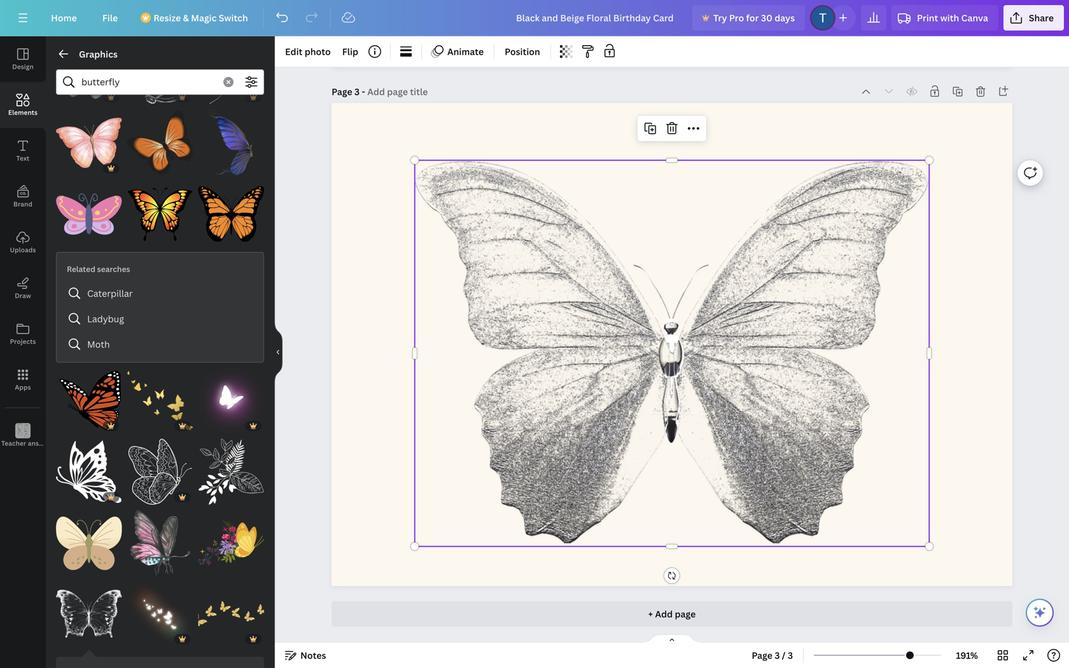 Task type: describe. For each thing, give the bounding box(es) containing it.
Design title text field
[[506, 5, 688, 31]]

text
[[16, 154, 29, 163]]

canva assistant image
[[1033, 605, 1048, 621]]

share
[[1029, 12, 1054, 24]]

projects button
[[0, 311, 46, 357]]

3d blue butterfly image
[[198, 110, 264, 176]]

days
[[775, 12, 795, 24]]

apps
[[15, 383, 31, 392]]

golden butterfly image
[[198, 581, 264, 647]]

teacher answer keys
[[1, 439, 66, 448]]

3 for /
[[775, 650, 780, 662]]

side panel tab list
[[0, 36, 66, 459]]

switch
[[219, 12, 248, 24]]

animate
[[448, 46, 484, 58]]

illustration of a butterfly image
[[127, 110, 193, 176]]

teacher
[[1, 439, 26, 448]]

apps button
[[0, 357, 46, 403]]

watercolor illustration of the blue butterfly image
[[56, 39, 122, 105]]

file button
[[92, 5, 128, 31]]

moth
[[87, 338, 110, 350]]

page for page 3 / 3
[[752, 650, 773, 662]]

page 3 / 3
[[752, 650, 793, 662]]

print with canva
[[917, 12, 989, 24]]

resize
[[154, 12, 181, 24]]

pink watercolor butterfly image
[[56, 110, 122, 176]]

caterpillar
[[87, 287, 133, 300]]

moth button
[[62, 332, 258, 357]]

for
[[746, 12, 759, 24]]

flip button
[[337, 41, 364, 62]]

page 3 -
[[332, 86, 367, 98]]

edit
[[285, 46, 303, 58]]

related
[[67, 264, 95, 274]]

ladybug
[[87, 313, 124, 325]]

;
[[22, 440, 24, 448]]

+ add page button
[[332, 602, 1013, 627]]

+ add page
[[649, 608, 696, 620]]

draw button
[[0, 265, 46, 311]]

yellow butterfly image
[[127, 368, 193, 434]]

design button
[[0, 36, 46, 82]]

&
[[183, 12, 189, 24]]

try pro for 30 days
[[714, 12, 795, 24]]

Search graphics search field
[[81, 70, 216, 94]]

+
[[649, 608, 653, 620]]

show pages image
[[642, 634, 703, 644]]

illustration of butterfly image
[[198, 181, 264, 247]]

191% button
[[947, 646, 988, 666]]

blur motion butterfly image
[[198, 368, 264, 434]]

decorative butterfly and flowers image
[[198, 510, 264, 576]]

/
[[782, 650, 786, 662]]



Task type: locate. For each thing, give the bounding box(es) containing it.
1 horizontal spatial page
[[752, 650, 773, 662]]

page left /
[[752, 650, 773, 662]]

page 3 / 3 button
[[747, 646, 798, 666]]

resize & magic switch
[[154, 12, 248, 24]]

draw
[[15, 292, 31, 300]]

page left -
[[332, 86, 352, 98]]

photo
[[305, 46, 331, 58]]

-
[[362, 86, 365, 98]]

page inside "button"
[[752, 650, 773, 662]]

position button
[[500, 41, 545, 62]]

0 horizontal spatial 3
[[355, 86, 360, 98]]

cottegecore butterfly nature elements image
[[56, 510, 122, 576]]

magic
[[191, 12, 217, 24]]

print
[[917, 12, 939, 24]]

ladybug button
[[62, 306, 258, 332]]

with
[[941, 12, 960, 24]]

1 vertical spatial page
[[752, 650, 773, 662]]

answer
[[28, 439, 50, 448]]

add
[[655, 608, 673, 620]]

page
[[332, 86, 352, 98], [752, 650, 773, 662]]

file
[[102, 12, 118, 24]]

keys
[[52, 439, 66, 448]]

hide image
[[274, 322, 283, 383]]

3 for -
[[355, 86, 360, 98]]

projects
[[10, 337, 36, 346]]

group
[[56, 39, 122, 105], [127, 39, 193, 105], [198, 39, 264, 105], [56, 102, 122, 176], [127, 102, 193, 176], [198, 102, 264, 176], [56, 173, 122, 247], [127, 173, 193, 247], [198, 173, 264, 247], [56, 360, 122, 434], [127, 360, 193, 434], [198, 360, 264, 434], [56, 431, 122, 505], [127, 431, 193, 505], [198, 431, 264, 505], [56, 502, 122, 576], [127, 502, 193, 576], [198, 510, 264, 576], [127, 581, 193, 647], [198, 581, 264, 647]]

uploads
[[10, 246, 36, 254]]

position
[[505, 46, 540, 58]]

related searches list
[[62, 281, 258, 357]]

3 right /
[[788, 650, 793, 662]]

resize & magic switch button
[[133, 5, 258, 31]]

0 vertical spatial page
[[332, 86, 352, 98]]

design
[[12, 62, 34, 71]]

flip
[[342, 46, 358, 58]]

3 left -
[[355, 86, 360, 98]]

try pro for 30 days button
[[693, 5, 805, 31]]

191%
[[956, 650, 978, 662]]

animate button
[[427, 41, 489, 62]]

butterfly admiral image
[[56, 368, 122, 434]]

text button
[[0, 128, 46, 174]]

share button
[[1004, 5, 1064, 31]]

2 horizontal spatial 3
[[788, 650, 793, 662]]

notes button
[[280, 646, 331, 666]]

try
[[714, 12, 727, 24]]

shimmering butterflies image
[[127, 581, 193, 647]]

Page title text field
[[367, 85, 429, 98]]

searches
[[97, 264, 130, 274]]

page for page 3 -
[[332, 86, 352, 98]]

canva
[[962, 12, 989, 24]]

3 left /
[[775, 650, 780, 662]]

home link
[[41, 5, 87, 31]]

page
[[675, 608, 696, 620]]

edit photo button
[[280, 41, 336, 62]]

vector image image
[[127, 181, 193, 247]]

3
[[355, 86, 360, 98], [775, 650, 780, 662], [788, 650, 793, 662]]

related searches
[[67, 264, 130, 274]]

butterfly watercolor insect hand painted image
[[127, 510, 193, 576]]

elements button
[[0, 82, 46, 128]]

caterpillar button
[[62, 281, 258, 306]]

30
[[761, 12, 773, 24]]

pro
[[729, 12, 744, 24]]

main menu bar
[[0, 0, 1070, 36]]

graphics
[[79, 48, 118, 60]]

brand
[[13, 200, 32, 208]]

uploads button
[[0, 220, 46, 265]]

1 horizontal spatial 3
[[775, 650, 780, 662]]

0 horizontal spatial page
[[332, 86, 352, 98]]

brand button
[[0, 174, 46, 220]]

notes
[[300, 650, 326, 662]]

colorful organic butterfly image
[[56, 181, 122, 247]]

elements
[[8, 108, 38, 117]]

print with canva button
[[892, 5, 999, 31]]

home
[[51, 12, 77, 24]]

edit photo
[[285, 46, 331, 58]]



Task type: vqa. For each thing, say whether or not it's contained in the screenshot.
MAGIC on the left top of the page
yes



